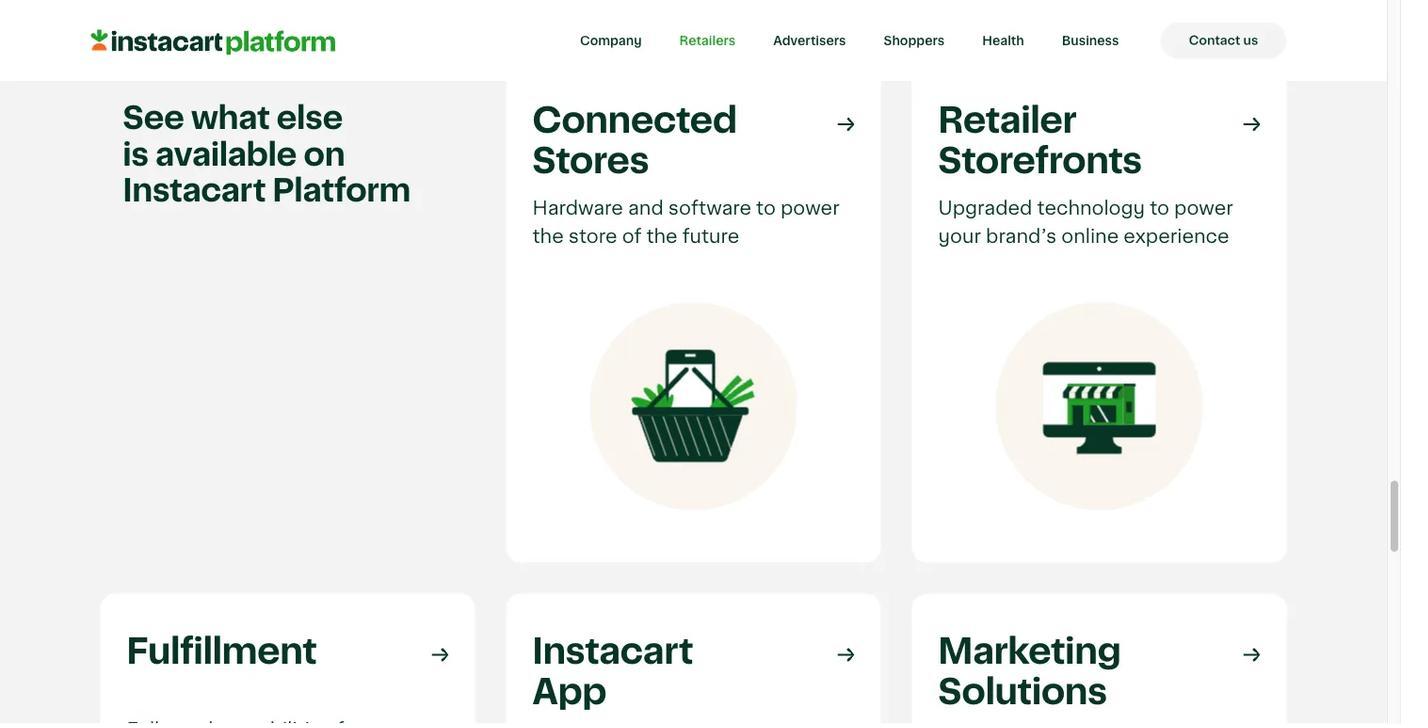 Task type: locate. For each thing, give the bounding box(es) containing it.
software
[[668, 197, 751, 218]]

2 the from the left
[[646, 225, 678, 246]]

company
[[580, 34, 642, 47]]

available
[[155, 138, 297, 171]]

the
[[532, 225, 564, 246], [646, 225, 678, 246]]

2 power from the left
[[1174, 197, 1233, 218]]

store
[[569, 225, 617, 246]]

see what else is available on instacart platform
[[123, 102, 411, 207]]

0 horizontal spatial instacart
[[123, 174, 266, 207]]

power
[[781, 197, 840, 218], [1174, 197, 1233, 218]]

power inside upgraded technology to power your brand's online experience
[[1174, 197, 1233, 218]]

and
[[628, 197, 664, 218]]

2 to from the left
[[1150, 197, 1169, 218]]

power inside hardware and software to power the store of the future
[[781, 197, 840, 218]]

app
[[532, 673, 607, 710]]

1 horizontal spatial instacart
[[532, 633, 693, 670]]

health button
[[963, 23, 1043, 58]]

to
[[756, 197, 776, 218], [1150, 197, 1169, 218]]

retailers button
[[661, 23, 754, 58]]

upgraded technology to power your brand's online experience
[[938, 197, 1233, 246]]

is
[[123, 138, 149, 171]]

instacart down available
[[123, 174, 266, 207]]

advertisers button
[[754, 23, 865, 58]]

0 horizontal spatial to
[[756, 197, 776, 218]]

instacart up app
[[532, 633, 693, 670]]

1 power from the left
[[781, 197, 840, 218]]

1 horizontal spatial the
[[646, 225, 678, 246]]

business
[[1062, 34, 1119, 47]]

1 to from the left
[[756, 197, 776, 218]]

technology
[[1037, 197, 1145, 218]]

contact us
[[1189, 34, 1258, 47]]

shoppers
[[884, 34, 945, 47]]

connected stores
[[532, 102, 737, 180]]

to up experience at the right of page
[[1150, 197, 1169, 218]]

fulfillment link
[[127, 631, 449, 724]]

to right software
[[756, 197, 776, 218]]

0 horizontal spatial the
[[532, 225, 564, 246]]

1 horizontal spatial power
[[1174, 197, 1233, 218]]

1 horizontal spatial to
[[1150, 197, 1169, 218]]

future
[[682, 225, 740, 246]]

contact us link
[[1161, 23, 1287, 58]]

instacart
[[123, 174, 266, 207], [532, 633, 693, 670]]

fulfillment
[[127, 633, 317, 670]]

hardware
[[532, 197, 623, 218]]

company button
[[561, 23, 661, 58]]

stores
[[532, 143, 649, 180]]

business button
[[1043, 23, 1138, 58]]

what
[[191, 102, 270, 135]]

shoppers button
[[865, 23, 963, 58]]

marketing
[[938, 633, 1121, 670]]

solutions
[[938, 673, 1107, 710]]

0 horizontal spatial power
[[781, 197, 840, 218]]

0 vertical spatial instacart
[[123, 174, 266, 207]]

to inside upgraded technology to power your brand's online experience
[[1150, 197, 1169, 218]]

the right 'of' at top
[[646, 225, 678, 246]]

the down hardware
[[532, 225, 564, 246]]



Task type: vqa. For each thing, say whether or not it's contained in the screenshot.
Five Below Logo
no



Task type: describe. For each thing, give the bounding box(es) containing it.
storefronts
[[938, 143, 1142, 180]]

upgraded
[[938, 197, 1032, 218]]

else
[[277, 102, 343, 135]]

advertisers
[[773, 34, 846, 47]]

to inside hardware and software to power the store of the future
[[756, 197, 776, 218]]

marketing solutions link
[[938, 631, 1260, 724]]

online
[[1061, 225, 1119, 246]]

instacart app link
[[532, 631, 854, 724]]

retailers
[[679, 34, 736, 47]]

retailer
[[938, 102, 1077, 139]]

your
[[938, 225, 981, 246]]

contact
[[1189, 34, 1240, 47]]

health
[[982, 34, 1024, 47]]

retailer storefronts
[[938, 102, 1142, 180]]

1 vertical spatial instacart
[[532, 633, 693, 670]]

on
[[304, 138, 345, 171]]

platform
[[273, 174, 411, 207]]

us
[[1243, 34, 1258, 47]]

1 the from the left
[[532, 225, 564, 246]]

experience
[[1124, 225, 1229, 246]]

connected
[[532, 102, 737, 139]]

hardware and software to power the store of the future
[[532, 197, 840, 246]]

see
[[123, 102, 184, 135]]

brand's
[[986, 225, 1057, 246]]

instacart app
[[532, 633, 693, 710]]

of
[[622, 225, 642, 246]]

instacart inside see what else is available on instacart platform
[[123, 174, 266, 207]]

marketing solutions
[[938, 633, 1121, 710]]



